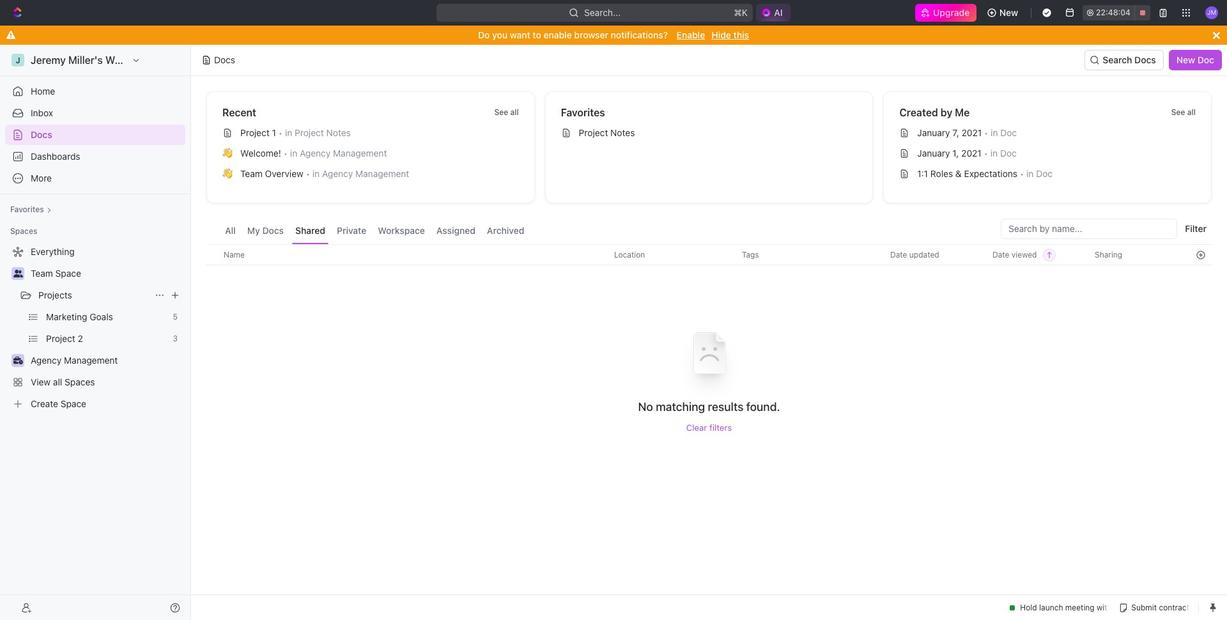 Task type: vqa. For each thing, say whether or not it's contained in the screenshot.
top the user group image
no



Task type: describe. For each thing, give the bounding box(es) containing it.
1 notes from the left
[[326, 127, 351, 138]]

clear filters button
[[687, 422, 732, 433]]

no matching results found. row
[[207, 315, 1212, 433]]

docs up recent
[[214, 54, 235, 65]]

no matching results found.
[[638, 400, 780, 413]]

do
[[478, 29, 490, 40]]

sidebar navigation
[[0, 45, 194, 620]]

my docs
[[247, 225, 284, 236]]

project for project notes
[[579, 127, 608, 138]]

january for january 1, 2021
[[918, 148, 951, 159]]

everything
[[31, 246, 75, 257]]

new doc
[[1177, 54, 1215, 65]]

favorites button
[[5, 202, 57, 217]]

22:48:04 button
[[1083, 5, 1151, 20]]

2 notes from the left
[[611, 127, 635, 138]]

enable
[[677, 29, 705, 40]]

Search by name... text field
[[1009, 219, 1170, 238]]

all for recent
[[510, 107, 519, 117]]

hide
[[712, 29, 731, 40]]

location
[[614, 250, 645, 259]]

found.
[[747, 400, 780, 413]]

agency inside tree
[[31, 355, 62, 366]]

all inside tree
[[53, 377, 62, 387]]

updated
[[910, 250, 940, 259]]

workspace button
[[375, 219, 428, 244]]

team overview • in agency management
[[240, 168, 409, 179]]

create space
[[31, 398, 86, 409]]

upgrade link
[[916, 4, 977, 22]]

welcome!
[[240, 148, 281, 159]]

january 1, 2021 • in doc
[[918, 148, 1017, 159]]

view all spaces link
[[5, 372, 183, 393]]

marketing goals
[[46, 311, 113, 322]]

team space
[[31, 268, 81, 279]]

all button
[[222, 219, 239, 244]]

• inside the 1:1 roles & expectations • in doc
[[1020, 168, 1024, 179]]

see all for recent
[[494, 107, 519, 117]]

in up january 1, 2021 • in doc
[[991, 127, 998, 138]]

search...
[[585, 7, 621, 18]]

tree inside sidebar 'navigation'
[[5, 242, 185, 414]]

want
[[510, 29, 531, 40]]

you
[[492, 29, 508, 40]]

row containing name
[[207, 244, 1212, 265]]

new button
[[982, 3, 1026, 23]]

workspace inside 'button'
[[378, 225, 425, 236]]

home
[[31, 86, 55, 97]]

22:48:04
[[1097, 8, 1131, 17]]

date viewed button
[[985, 245, 1057, 265]]

all for created by me
[[1188, 107, 1196, 117]]

project 2 link
[[46, 329, 168, 349]]

search docs
[[1103, 54, 1156, 65]]

search docs button
[[1085, 50, 1164, 70]]

1 vertical spatial agency
[[322, 168, 353, 179]]

in down project 1 • in project notes
[[290, 148, 297, 159]]

shared button
[[292, 219, 329, 244]]

&
[[956, 168, 962, 179]]

in right expectations
[[1027, 168, 1034, 179]]

tags
[[742, 250, 759, 259]]

everything link
[[5, 242, 183, 262]]

marketing
[[46, 311, 87, 322]]

created
[[900, 107, 938, 118]]

create
[[31, 398, 58, 409]]

roles
[[931, 168, 953, 179]]

project for project 1 • in project notes
[[240, 127, 270, 138]]

3
[[173, 334, 178, 343]]

filter
[[1186, 223, 1207, 234]]

in down welcome! • in agency management
[[313, 168, 320, 179]]

• inside team overview • in agency management
[[306, 168, 310, 179]]

• inside january 1, 2021 • in doc
[[985, 148, 988, 158]]

to
[[533, 29, 541, 40]]

team for team space
[[31, 268, 53, 279]]

private button
[[334, 219, 370, 244]]

project for project 2
[[46, 333, 75, 344]]

project notes
[[579, 127, 635, 138]]

browser
[[574, 29, 609, 40]]

january 7, 2021 • in doc
[[918, 127, 1017, 138]]

view
[[31, 377, 51, 387]]

see for recent
[[494, 107, 508, 117]]

agency management link
[[31, 350, 183, 371]]

see all button for created by me
[[1167, 105, 1201, 120]]

docs inside sidebar 'navigation'
[[31, 129, 52, 140]]

private
[[337, 225, 367, 236]]

do you want to enable browser notifications? enable hide this
[[478, 29, 749, 40]]

0 vertical spatial agency
[[300, 148, 331, 159]]

recent
[[223, 107, 256, 118]]

expectations
[[965, 168, 1018, 179]]

search
[[1103, 54, 1133, 65]]

agency management
[[31, 355, 118, 366]]

• inside 'january 7, 2021 • in doc'
[[985, 128, 989, 138]]

dashboards
[[31, 151, 80, 162]]

created by me
[[900, 107, 970, 118]]

favorites inside button
[[10, 205, 44, 214]]

filters
[[710, 422, 732, 433]]

0 vertical spatial management
[[333, 148, 387, 159]]

overview
[[265, 168, 304, 179]]

miller's
[[68, 54, 103, 66]]

by
[[941, 107, 953, 118]]



Task type: locate. For each thing, give the bounding box(es) containing it.
j
[[16, 55, 20, 65]]

docs right the search
[[1135, 54, 1156, 65]]

home link
[[5, 81, 185, 102]]

assigned
[[437, 225, 476, 236]]

new right "search docs"
[[1177, 54, 1196, 65]]

7,
[[953, 127, 960, 138]]

in right 1
[[285, 127, 292, 138]]

0 horizontal spatial team
[[31, 268, 53, 279]]

date
[[891, 250, 908, 259], [993, 250, 1010, 259]]

• up the 1:1 roles & expectations • in doc
[[985, 148, 988, 158]]

project inside tree
[[46, 333, 75, 344]]

viewed
[[1012, 250, 1037, 259]]

spaces
[[10, 226, 37, 236], [65, 377, 95, 387]]

2 horizontal spatial all
[[1188, 107, 1196, 117]]

see for created by me
[[1172, 107, 1186, 117]]

1
[[272, 127, 276, 138]]

1 horizontal spatial see all
[[1172, 107, 1196, 117]]

inbox link
[[5, 103, 185, 123]]

team
[[240, 168, 263, 179], [31, 268, 53, 279]]

1 horizontal spatial see
[[1172, 107, 1186, 117]]

1 see all from the left
[[494, 107, 519, 117]]

see all for created by me
[[1172, 107, 1196, 117]]

1 horizontal spatial favorites
[[561, 107, 605, 118]]

2 see all button from the left
[[1167, 105, 1201, 120]]

marketing goals link
[[46, 307, 168, 327]]

1:1
[[918, 168, 928, 179]]

1 vertical spatial team
[[31, 268, 53, 279]]

1 vertical spatial 2021
[[962, 148, 982, 159]]

more button
[[5, 168, 185, 189]]

january up the roles
[[918, 148, 951, 159]]

space
[[55, 268, 81, 279], [61, 398, 86, 409]]

my docs button
[[244, 219, 287, 244]]

1 vertical spatial 👋
[[223, 169, 233, 178]]

1:1 roles & expectations • in doc
[[918, 168, 1053, 179]]

docs inside search docs button
[[1135, 54, 1156, 65]]

archived button
[[484, 219, 528, 244]]

⌘k
[[734, 7, 748, 18]]

👋 for team overview
[[223, 169, 233, 178]]

january for january 7, 2021
[[918, 127, 951, 138]]

1 horizontal spatial date
[[993, 250, 1010, 259]]

workspace right the miller's
[[105, 54, 158, 66]]

2021 right 1,
[[962, 148, 982, 159]]

project
[[240, 127, 270, 138], [295, 127, 324, 138], [579, 127, 608, 138], [46, 333, 75, 344]]

1 horizontal spatial team
[[240, 168, 263, 179]]

2021 for january 7, 2021
[[962, 127, 982, 138]]

see all button for recent
[[489, 105, 524, 120]]

project 1 • in project notes
[[240, 127, 351, 138]]

new doc button
[[1169, 50, 1222, 70]]

doc inside button
[[1198, 54, 1215, 65]]

0 vertical spatial spaces
[[10, 226, 37, 236]]

2 vertical spatial agency
[[31, 355, 62, 366]]

date inside date updated button
[[891, 250, 908, 259]]

2 date from the left
[[993, 250, 1010, 259]]

new right the upgrade at the right
[[1000, 7, 1019, 18]]

• up the overview
[[284, 148, 288, 158]]

notifications?
[[611, 29, 668, 40]]

new for new doc
[[1177, 54, 1196, 65]]

jeremy miller's workspace
[[31, 54, 158, 66]]

1 👋 from the top
[[223, 148, 233, 158]]

👋 for welcome!
[[223, 148, 233, 158]]

spaces down favorites button
[[10, 226, 37, 236]]

1 vertical spatial new
[[1177, 54, 1196, 65]]

management up "view all spaces" link
[[64, 355, 118, 366]]

date for date viewed
[[993, 250, 1010, 259]]

me
[[955, 107, 970, 118]]

1 see from the left
[[494, 107, 508, 117]]

spaces inside tree
[[65, 377, 95, 387]]

1 horizontal spatial see all button
[[1167, 105, 1201, 120]]

no
[[638, 400, 653, 413]]

• right expectations
[[1020, 168, 1024, 179]]

spaces down agency management
[[65, 377, 95, 387]]

management inside sidebar 'navigation'
[[64, 355, 118, 366]]

space inside 'link'
[[61, 398, 86, 409]]

0 horizontal spatial new
[[1000, 7, 1019, 18]]

0 horizontal spatial see
[[494, 107, 508, 117]]

tab list containing all
[[222, 219, 528, 244]]

favorites down more on the left of page
[[10, 205, 44, 214]]

• up january 1, 2021 • in doc
[[985, 128, 989, 138]]

docs inside my docs button
[[262, 225, 284, 236]]

1 see all button from the left
[[489, 105, 524, 120]]

welcome! • in agency management
[[240, 148, 387, 159]]

• down welcome! • in agency management
[[306, 168, 310, 179]]

• right 1
[[279, 128, 283, 138]]

business time image
[[13, 357, 23, 364]]

jm button
[[1202, 3, 1223, 23]]

goals
[[90, 311, 113, 322]]

2
[[78, 333, 83, 344]]

0 horizontal spatial workspace
[[105, 54, 158, 66]]

1 vertical spatial spaces
[[65, 377, 95, 387]]

clear
[[687, 422, 707, 433]]

management up workspace 'button'
[[356, 168, 409, 179]]

jeremy miller's workspace, , element
[[12, 54, 24, 66]]

management up team overview • in agency management
[[333, 148, 387, 159]]

1 2021 from the top
[[962, 127, 982, 138]]

all
[[225, 225, 236, 236]]

row
[[207, 244, 1212, 265]]

matching
[[656, 400, 705, 413]]

filter button
[[1180, 219, 1212, 239]]

agency up view
[[31, 355, 62, 366]]

project notes link
[[556, 123, 868, 143]]

2 january from the top
[[918, 148, 951, 159]]

all
[[510, 107, 519, 117], [1188, 107, 1196, 117], [53, 377, 62, 387]]

more
[[31, 173, 52, 184]]

0 horizontal spatial see all
[[494, 107, 519, 117]]

space up projects
[[55, 268, 81, 279]]

1 horizontal spatial spaces
[[65, 377, 95, 387]]

filter button
[[1180, 219, 1212, 239]]

1 horizontal spatial workspace
[[378, 225, 425, 236]]

👋 left the overview
[[223, 169, 233, 178]]

date left viewed
[[993, 250, 1010, 259]]

• inside project 1 • in project notes
[[279, 128, 283, 138]]

1 horizontal spatial notes
[[611, 127, 635, 138]]

date for date updated
[[891, 250, 908, 259]]

results
[[708, 400, 744, 413]]

in
[[285, 127, 292, 138], [991, 127, 998, 138], [290, 148, 297, 159], [991, 148, 998, 159], [313, 168, 320, 179], [1027, 168, 1034, 179]]

upgrade
[[934, 7, 970, 18]]

management
[[333, 148, 387, 159], [356, 168, 409, 179], [64, 355, 118, 366]]

team inside tree
[[31, 268, 53, 279]]

docs right my
[[262, 225, 284, 236]]

0 vertical spatial january
[[918, 127, 951, 138]]

1 horizontal spatial all
[[510, 107, 519, 117]]

1 vertical spatial management
[[356, 168, 409, 179]]

view all spaces
[[31, 377, 95, 387]]

date updated button
[[883, 245, 947, 265]]

5
[[173, 312, 178, 322]]

0 vertical spatial 2021
[[962, 127, 982, 138]]

0 horizontal spatial all
[[53, 377, 62, 387]]

agency down welcome! • in agency management
[[322, 168, 353, 179]]

• inside welcome! • in agency management
[[284, 148, 288, 158]]

0 horizontal spatial spaces
[[10, 226, 37, 236]]

1 horizontal spatial new
[[1177, 54, 1196, 65]]

2 vertical spatial management
[[64, 355, 118, 366]]

workspace right private
[[378, 225, 425, 236]]

2 see from the left
[[1172, 107, 1186, 117]]

this
[[734, 29, 749, 40]]

•
[[279, 128, 283, 138], [985, 128, 989, 138], [284, 148, 288, 158], [985, 148, 988, 158], [306, 168, 310, 179], [1020, 168, 1024, 179]]

0 horizontal spatial date
[[891, 250, 908, 259]]

1 vertical spatial space
[[61, 398, 86, 409]]

new for new
[[1000, 7, 1019, 18]]

1 vertical spatial workspace
[[378, 225, 425, 236]]

clear filters
[[687, 422, 732, 433]]

0 horizontal spatial notes
[[326, 127, 351, 138]]

0 horizontal spatial see all button
[[489, 105, 524, 120]]

tab list
[[222, 219, 528, 244]]

jeremy
[[31, 54, 66, 66]]

docs down inbox
[[31, 129, 52, 140]]

2 👋 from the top
[[223, 169, 233, 178]]

sharing
[[1095, 250, 1123, 259]]

1 date from the left
[[891, 250, 908, 259]]

doc
[[1198, 54, 1215, 65], [1001, 127, 1017, 138], [1001, 148, 1017, 159], [1037, 168, 1053, 179]]

1 vertical spatial january
[[918, 148, 951, 159]]

team down 'welcome!'
[[240, 168, 263, 179]]

tree containing everything
[[5, 242, 185, 414]]

workspace inside sidebar 'navigation'
[[105, 54, 158, 66]]

0 horizontal spatial favorites
[[10, 205, 44, 214]]

0 vertical spatial new
[[1000, 7, 1019, 18]]

see
[[494, 107, 508, 117], [1172, 107, 1186, 117]]

name
[[224, 250, 245, 259]]

2021 right 7,
[[962, 127, 982, 138]]

inbox
[[31, 107, 53, 118]]

2 2021 from the top
[[962, 148, 982, 159]]

notes
[[326, 127, 351, 138], [611, 127, 635, 138]]

1 vertical spatial favorites
[[10, 205, 44, 214]]

favorites up the project notes
[[561, 107, 605, 118]]

user group image
[[13, 270, 23, 277]]

assigned button
[[433, 219, 479, 244]]

tree
[[5, 242, 185, 414]]

2021 for january 1, 2021
[[962, 148, 982, 159]]

see all
[[494, 107, 519, 117], [1172, 107, 1196, 117]]

no matching results found. table
[[207, 244, 1212, 433]]

agency up team overview • in agency management
[[300, 148, 331, 159]]

docs link
[[5, 125, 185, 145]]

date inside date viewed 'button'
[[993, 250, 1010, 259]]

👋 left 'welcome!'
[[223, 148, 233, 158]]

no data image
[[671, 315, 748, 399]]

workspace
[[105, 54, 158, 66], [378, 225, 425, 236]]

dashboards link
[[5, 146, 185, 167]]

0 vertical spatial space
[[55, 268, 81, 279]]

2 see all from the left
[[1172, 107, 1196, 117]]

january down created by me at top
[[918, 127, 951, 138]]

space for team space
[[55, 268, 81, 279]]

0 vertical spatial workspace
[[105, 54, 158, 66]]

ai
[[774, 7, 783, 18]]

archived
[[487, 225, 525, 236]]

1,
[[953, 148, 959, 159]]

my
[[247, 225, 260, 236]]

1 january from the top
[[918, 127, 951, 138]]

jm
[[1208, 8, 1217, 16]]

enable
[[544, 29, 572, 40]]

space for create space
[[61, 398, 86, 409]]

👋
[[223, 148, 233, 158], [223, 169, 233, 178]]

space down view all spaces
[[61, 398, 86, 409]]

team space link
[[31, 263, 183, 284]]

projects
[[38, 290, 72, 301]]

new
[[1000, 7, 1019, 18], [1177, 54, 1196, 65]]

team for team overview • in agency management
[[240, 168, 263, 179]]

0 vertical spatial 👋
[[223, 148, 233, 158]]

0 vertical spatial favorites
[[561, 107, 605, 118]]

in up expectations
[[991, 148, 998, 159]]

date left updated
[[891, 250, 908, 259]]

create space link
[[5, 394, 183, 414]]

0 vertical spatial team
[[240, 168, 263, 179]]

team right user group image
[[31, 268, 53, 279]]



